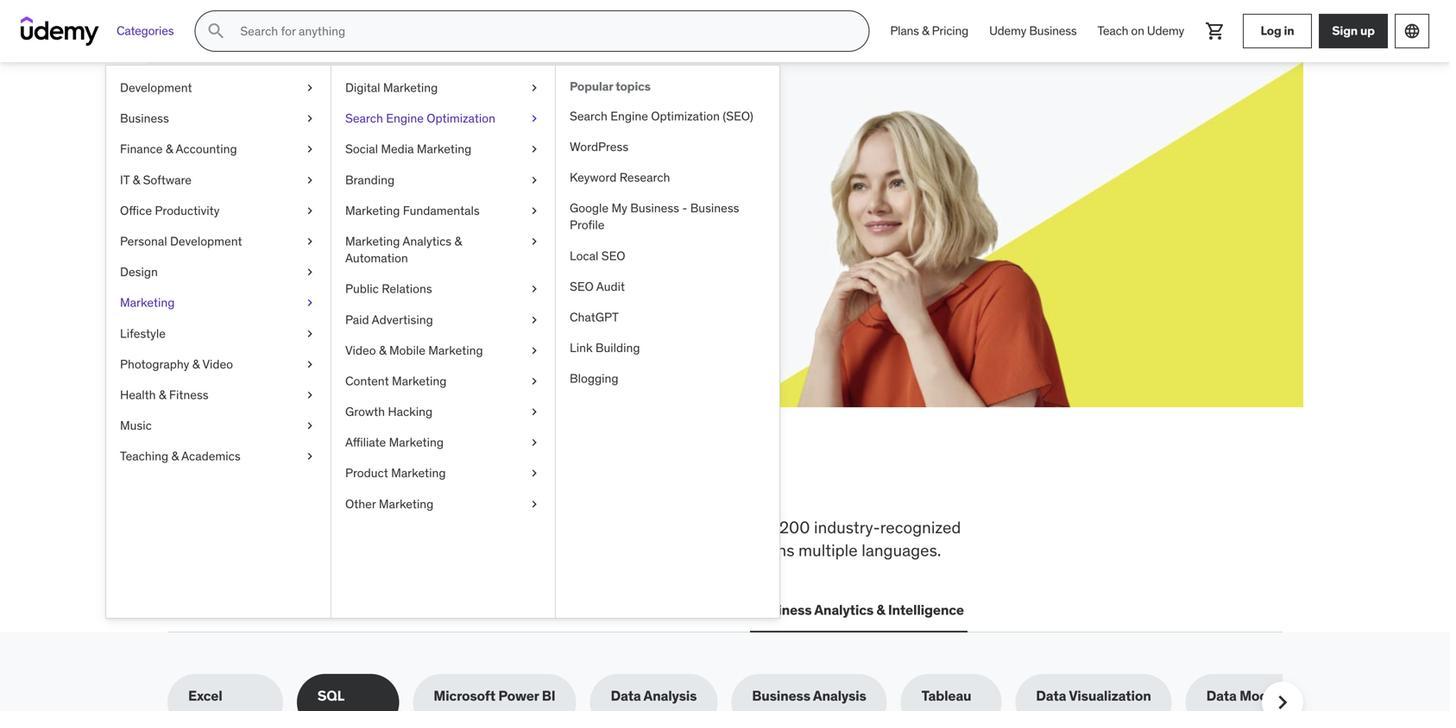 Task type: locate. For each thing, give the bounding box(es) containing it.
marketing up automation
[[345, 234, 400, 249]]

15.
[[355, 199, 371, 217]]

0 vertical spatial in
[[1285, 23, 1295, 39]]

0 vertical spatial seo
[[602, 248, 626, 264]]

video down paid
[[345, 343, 376, 358]]

seo
[[602, 248, 626, 264], [570, 279, 594, 294]]

data right bi
[[611, 688, 641, 705]]

1 vertical spatial development
[[170, 234, 242, 249]]

development for web
[[203, 602, 289, 619]]

data modeling
[[1207, 688, 1301, 705]]

health & fitness
[[120, 387, 209, 403]]

xsmall image
[[528, 110, 541, 127], [303, 141, 317, 158], [303, 172, 317, 189], [528, 202, 541, 219], [528, 233, 541, 250], [303, 295, 317, 312], [528, 342, 541, 359], [303, 356, 317, 373], [528, 373, 541, 390], [303, 418, 317, 434], [528, 434, 541, 451], [303, 448, 317, 465], [528, 465, 541, 482], [528, 496, 541, 513]]

engine
[[611, 108, 648, 124], [386, 111, 424, 126]]

xsmall image inside the 'public relations' link
[[528, 281, 541, 298]]

popular
[[570, 79, 613, 94]]

pricing
[[932, 23, 969, 39]]

0 horizontal spatial udemy
[[990, 23, 1027, 39]]

1 horizontal spatial it
[[310, 602, 322, 619]]

udemy right pricing
[[990, 23, 1027, 39]]

xsmall image for teaching & academics
[[303, 448, 317, 465]]

xsmall image inside paid advertising link
[[528, 312, 541, 328]]

xsmall image inside it & software link
[[303, 172, 317, 189]]

xsmall image inside search engine optimization link
[[528, 110, 541, 127]]

it up office
[[120, 172, 130, 188]]

video
[[345, 343, 376, 358], [202, 357, 233, 372]]

xsmall image inside office productivity link
[[303, 202, 317, 219]]

in up "including"
[[544, 460, 577, 505]]

xsmall image inside "marketing" link
[[303, 295, 317, 312]]

& left 'intelligence'
[[877, 602, 886, 619]]

xsmall image for paid advertising
[[528, 312, 541, 328]]

data left visualization
[[1037, 688, 1067, 705]]

video inside "link"
[[202, 357, 233, 372]]

development inside button
[[203, 602, 289, 619]]

& right health
[[159, 387, 166, 403]]

hacking
[[388, 404, 433, 420]]

microsoft power bi
[[434, 688, 556, 705]]

development down categories dropdown button
[[120, 80, 192, 95]]

& up office
[[133, 172, 140, 188]]

with
[[367, 180, 393, 198]]

xsmall image for public relations
[[528, 281, 541, 298]]

branding
[[345, 172, 395, 188]]

health & fitness link
[[106, 380, 331, 411]]

for up "potential" on the left top of the page
[[312, 137, 353, 173]]

analytics inside marketing analytics & automation
[[403, 234, 452, 249]]

0 horizontal spatial seo
[[570, 279, 594, 294]]

xsmall image inside design link
[[303, 264, 317, 281]]

health
[[120, 387, 156, 403]]

xsmall image inside marketing analytics & automation link
[[528, 233, 541, 250]]

-
[[683, 200, 688, 216]]

0 vertical spatial for
[[312, 137, 353, 173]]

0 horizontal spatial analytics
[[403, 234, 452, 249]]

for inside "covering critical workplace skills to technical topics, including prep content for over 200 industry-recognized certifications, our catalog supports well-rounded professional development and spans multiple languages."
[[720, 517, 741, 538]]

topics,
[[499, 517, 548, 538]]

data science
[[525, 602, 610, 619]]

for up the and
[[720, 517, 741, 538]]

web development button
[[168, 590, 293, 631]]

chatgpt
[[570, 310, 619, 325]]

xsmall image inside marketing fundamentals link
[[528, 202, 541, 219]]

1 horizontal spatial engine
[[611, 108, 648, 124]]

all
[[168, 460, 218, 505]]

up
[[1361, 23, 1375, 39]]

1 horizontal spatial udemy
[[1148, 23, 1185, 39]]

link building link
[[556, 333, 780, 364]]

& inside "link"
[[192, 357, 200, 372]]

analytics for business
[[815, 602, 874, 619]]

analysis for business analysis
[[813, 688, 867, 705]]

0 horizontal spatial optimization
[[427, 111, 496, 126]]

personal
[[120, 234, 167, 249]]

a
[[397, 180, 404, 198]]

& right plans
[[922, 23, 930, 39]]

design
[[120, 264, 158, 280]]

xsmall image inside social media marketing link
[[528, 141, 541, 158]]

xsmall image
[[303, 79, 317, 96], [528, 79, 541, 96], [303, 110, 317, 127], [528, 141, 541, 158], [528, 172, 541, 189], [303, 202, 317, 219], [303, 233, 317, 250], [303, 264, 317, 281], [528, 281, 541, 298], [528, 312, 541, 328], [303, 325, 317, 342], [303, 387, 317, 404], [528, 404, 541, 421]]

seo left audit
[[570, 279, 594, 294]]

& right finance
[[166, 141, 173, 157]]

development
[[120, 80, 192, 95], [170, 234, 242, 249], [203, 602, 289, 619]]

1 horizontal spatial video
[[345, 343, 376, 358]]

analytics inside business analytics & intelligence button
[[815, 602, 874, 619]]

xsmall image inside affiliate marketing link
[[528, 434, 541, 451]]

optimization up wordpress link
[[651, 108, 720, 124]]

growth hacking
[[345, 404, 433, 420]]

1 vertical spatial for
[[720, 517, 741, 538]]

1 horizontal spatial seo
[[602, 248, 626, 264]]

business analysis
[[752, 688, 867, 705]]

udemy business
[[990, 23, 1077, 39]]

search down popular
[[570, 108, 608, 124]]

xsmall image inside the 'finance & accounting' link
[[303, 141, 317, 158]]

0 horizontal spatial engine
[[386, 111, 424, 126]]

xsmall image inside business link
[[303, 110, 317, 127]]

professional
[[527, 540, 616, 561]]

content marketing
[[345, 373, 447, 389]]

2 vertical spatial development
[[203, 602, 289, 619]]

development right web
[[203, 602, 289, 619]]

xsmall image for business
[[303, 110, 317, 127]]

xsmall image inside development link
[[303, 79, 317, 96]]

xsmall image inside digital marketing link
[[528, 79, 541, 96]]

data inside button
[[525, 602, 556, 619]]

digital
[[345, 80, 380, 95]]

in right 'log'
[[1285, 23, 1295, 39]]

0 horizontal spatial analysis
[[644, 688, 697, 705]]

xsmall image for marketing
[[303, 295, 317, 312]]

log in link
[[1244, 14, 1313, 48]]

2 udemy from the left
[[1148, 23, 1185, 39]]

video & mobile marketing link
[[332, 335, 555, 366]]

other
[[345, 496, 376, 512]]

1 vertical spatial your
[[280, 180, 306, 198]]

skills up workplace
[[286, 460, 379, 505]]

0 vertical spatial development
[[120, 80, 192, 95]]

technical
[[429, 517, 495, 538]]

next image
[[1269, 689, 1297, 712]]

engine up the social media marketing
[[386, 111, 424, 126]]

fitness
[[169, 387, 209, 403]]

200
[[780, 517, 810, 538]]

xsmall image for social media marketing
[[528, 141, 541, 158]]

my
[[612, 200, 628, 216]]

google
[[570, 200, 609, 216]]

xsmall image inside content marketing link
[[528, 373, 541, 390]]

skills up supports
[[370, 517, 406, 538]]

development down office productivity link
[[170, 234, 242, 249]]

udemy image
[[21, 16, 99, 46]]

data left science on the left bottom of the page
[[525, 602, 556, 619]]

it certifications
[[310, 602, 412, 619]]

you
[[386, 460, 448, 505]]

business inside the topic filters element
[[752, 688, 811, 705]]

sign up link
[[1320, 14, 1389, 48]]

optimization for search engine optimization
[[427, 111, 496, 126]]

expand
[[230, 180, 276, 198]]

software
[[143, 172, 192, 188]]

xsmall image inside the photography & video "link"
[[303, 356, 317, 373]]

xsmall image inside "music" link
[[303, 418, 317, 434]]

xsmall image inside personal development 'link'
[[303, 233, 317, 250]]

link building
[[570, 340, 640, 356]]

it left certifications
[[310, 602, 322, 619]]

seo right local
[[602, 248, 626, 264]]

critical
[[237, 517, 286, 538]]

0 horizontal spatial for
[[312, 137, 353, 173]]

& right teaching
[[171, 449, 179, 464]]

xsmall image inside health & fitness link
[[303, 387, 317, 404]]

xsmall image inside teaching & academics link
[[303, 448, 317, 465]]

your
[[358, 137, 420, 173], [280, 180, 306, 198]]

analytics down fundamentals
[[403, 234, 452, 249]]

xsmall image for digital marketing
[[528, 79, 541, 96]]

development inside 'link'
[[170, 234, 242, 249]]

& up the fitness
[[192, 357, 200, 372]]

photography & video link
[[106, 349, 331, 380]]

finance & accounting
[[120, 141, 237, 157]]

data left "modeling"
[[1207, 688, 1237, 705]]

teach
[[1098, 23, 1129, 39]]

our
[[271, 540, 295, 561]]

it inside button
[[310, 602, 322, 619]]

udemy business link
[[979, 10, 1088, 52]]

public
[[345, 281, 379, 297]]

1 analysis from the left
[[644, 688, 697, 705]]

xsmall image inside branding link
[[528, 172, 541, 189]]

xsmall image inside "growth hacking" link
[[528, 404, 541, 421]]

it for it & software
[[120, 172, 130, 188]]

video down lifestyle link at the top of the page
[[202, 357, 233, 372]]

social media marketing link
[[332, 134, 555, 165]]

xsmall image inside product marketing link
[[528, 465, 541, 482]]

science
[[558, 602, 610, 619]]

1 vertical spatial seo
[[570, 279, 594, 294]]

marketing down with
[[345, 203, 400, 218]]

photography & video
[[120, 357, 233, 372]]

1 horizontal spatial search
[[570, 108, 608, 124]]

1 vertical spatial skills
[[370, 517, 406, 538]]

place
[[652, 460, 742, 505]]

teaching & academics
[[120, 449, 241, 464]]

1 vertical spatial it
[[310, 602, 322, 619]]

business analytics & intelligence
[[754, 602, 964, 619]]

it & software
[[120, 172, 192, 188]]

local seo link
[[556, 241, 780, 271]]

analytics down the multiple
[[815, 602, 874, 619]]

teaching & academics link
[[106, 441, 331, 472]]

xsmall image for marketing analytics & automation
[[528, 233, 541, 250]]

engine down topics
[[611, 108, 648, 124]]

through
[[275, 199, 323, 217]]

0 horizontal spatial search
[[345, 111, 383, 126]]

xsmall image inside other marketing link
[[528, 496, 541, 513]]

academics
[[181, 449, 241, 464]]

xsmall image for health & fitness
[[303, 387, 317, 404]]

1 vertical spatial analytics
[[815, 602, 874, 619]]

search down digital
[[345, 111, 383, 126]]

digital marketing
[[345, 80, 438, 95]]

0 vertical spatial analytics
[[403, 234, 452, 249]]

udemy right on
[[1148, 23, 1185, 39]]

1 vertical spatial in
[[544, 460, 577, 505]]

0 vertical spatial it
[[120, 172, 130, 188]]

affiliate
[[345, 435, 386, 450]]

1 horizontal spatial your
[[358, 137, 420, 173]]

the
[[225, 460, 280, 505]]

for inside skills for your future expand your potential with a course. starting at just $12.99 through dec 15.
[[312, 137, 353, 173]]

data for data visualization
[[1037, 688, 1067, 705]]

seo audit
[[570, 279, 625, 294]]

& down marketing fundamentals link
[[455, 234, 462, 249]]

keyword research link
[[556, 162, 780, 193]]

xsmall image inside lifestyle link
[[303, 325, 317, 342]]

industry-
[[814, 517, 881, 538]]

0 horizontal spatial video
[[202, 357, 233, 372]]

data for data science
[[525, 602, 556, 619]]

mobile
[[389, 343, 426, 358]]

1 horizontal spatial optimization
[[651, 108, 720, 124]]

0 horizontal spatial it
[[120, 172, 130, 188]]

business inside button
[[754, 602, 812, 619]]

search engine optimization (seo)
[[570, 108, 754, 124]]

udemy
[[990, 23, 1027, 39], [1148, 23, 1185, 39]]

& left mobile
[[379, 343, 387, 358]]

& inside button
[[877, 602, 886, 619]]

lifestyle link
[[106, 318, 331, 349]]

xsmall image inside video & mobile marketing link
[[528, 342, 541, 359]]

marketing down paid advertising link
[[429, 343, 483, 358]]

1 horizontal spatial analysis
[[813, 688, 867, 705]]

business
[[1030, 23, 1077, 39], [120, 111, 169, 126], [631, 200, 680, 216], [691, 200, 740, 216], [754, 602, 812, 619], [752, 688, 811, 705]]

engine for search engine optimization (seo)
[[611, 108, 648, 124]]

& inside marketing analytics & automation
[[455, 234, 462, 249]]

analytics
[[403, 234, 452, 249], [815, 602, 874, 619]]

skills
[[286, 460, 379, 505], [370, 517, 406, 538]]

over
[[744, 517, 776, 538]]

optimization down digital marketing link
[[427, 111, 496, 126]]

1 horizontal spatial analytics
[[815, 602, 874, 619]]

2 analysis from the left
[[813, 688, 867, 705]]

data for data analysis
[[611, 688, 641, 705]]

marketing up to
[[379, 496, 434, 512]]

growth hacking link
[[332, 397, 555, 428]]

& for video
[[192, 357, 200, 372]]

xsmall image for content marketing
[[528, 373, 541, 390]]

1 horizontal spatial for
[[720, 517, 741, 538]]



Task type: describe. For each thing, give the bounding box(es) containing it.
plans
[[891, 23, 920, 39]]

blogging
[[570, 371, 619, 387]]

0 horizontal spatial in
[[544, 460, 577, 505]]

data analysis
[[611, 688, 697, 705]]

topics
[[616, 79, 651, 94]]

marketing down hacking
[[389, 435, 444, 450]]

development for personal
[[170, 234, 242, 249]]

automation
[[345, 250, 408, 266]]

plans & pricing link
[[880, 10, 979, 52]]

social
[[345, 141, 378, 157]]

log in
[[1261, 23, 1295, 39]]

0 horizontal spatial your
[[280, 180, 306, 198]]

xsmall image for personal development
[[303, 233, 317, 250]]

marketing up 'search engine optimization'
[[383, 80, 438, 95]]

bi
[[542, 688, 556, 705]]

chatgpt link
[[556, 302, 780, 333]]

covering critical workplace skills to technical topics, including prep content for over 200 industry-recognized certifications, our catalog supports well-rounded professional development and spans multiple languages.
[[168, 517, 962, 561]]

potential
[[309, 180, 364, 198]]

search for search engine optimization
[[345, 111, 383, 126]]

certifications
[[325, 602, 412, 619]]

it for it certifications
[[310, 602, 322, 619]]

skills inside "covering critical workplace skills to technical topics, including prep content for over 200 industry-recognized certifications, our catalog supports well-rounded professional development and spans multiple languages."
[[370, 517, 406, 538]]

advertising
[[372, 312, 433, 328]]

search for search engine optimization (seo)
[[570, 108, 608, 124]]

communication button
[[627, 590, 736, 631]]

$12.99
[[230, 199, 272, 217]]

development
[[620, 540, 716, 561]]

seo audit link
[[556, 271, 780, 302]]

multiple
[[799, 540, 858, 561]]

audit
[[597, 279, 625, 294]]

research
[[620, 170, 670, 185]]

to
[[410, 517, 425, 538]]

workplace
[[290, 517, 366, 538]]

prep
[[622, 517, 656, 538]]

web development
[[171, 602, 289, 619]]

xsmall image for it & software
[[303, 172, 317, 189]]

Search for anything text field
[[237, 16, 848, 46]]

marketing up lifestyle
[[120, 295, 175, 311]]

& for academics
[[171, 449, 179, 464]]

catalog
[[299, 540, 353, 561]]

marketing down search engine optimization link
[[417, 141, 472, 157]]

one
[[584, 460, 646, 505]]

sign
[[1333, 23, 1358, 39]]

finance & accounting link
[[106, 134, 331, 165]]

accounting
[[176, 141, 237, 157]]

other marketing link
[[332, 489, 555, 520]]

search engine optimization
[[345, 111, 496, 126]]

& for software
[[133, 172, 140, 188]]

other marketing
[[345, 496, 434, 512]]

marketing fundamentals link
[[332, 195, 555, 226]]

optimization for search engine optimization (seo)
[[651, 108, 720, 124]]

1 horizontal spatial in
[[1285, 23, 1295, 39]]

business link
[[106, 103, 331, 134]]

xsmall image for marketing fundamentals
[[528, 202, 541, 219]]

content
[[660, 517, 716, 538]]

(seo)
[[723, 108, 754, 124]]

skills for your future expand your potential with a course. starting at just $12.99 through dec 15.
[[230, 137, 547, 217]]

xsmall image for video & mobile marketing
[[528, 342, 541, 359]]

building
[[596, 340, 640, 356]]

xsmall image for finance & accounting
[[303, 141, 317, 158]]

skills
[[230, 137, 307, 173]]

analysis for data analysis
[[644, 688, 697, 705]]

office productivity
[[120, 203, 220, 218]]

google my business - business profile
[[570, 200, 740, 233]]

xsmall image for photography & video
[[303, 356, 317, 373]]

& for mobile
[[379, 343, 387, 358]]

video & mobile marketing
[[345, 343, 483, 358]]

engine for search engine optimization
[[386, 111, 424, 126]]

marketing inside marketing analytics & automation
[[345, 234, 400, 249]]

paid
[[345, 312, 369, 328]]

log
[[1261, 23, 1282, 39]]

& for accounting
[[166, 141, 173, 157]]

marketing analytics & automation
[[345, 234, 462, 266]]

xsmall image for design
[[303, 264, 317, 281]]

xsmall image for affiliate marketing
[[528, 434, 541, 451]]

web
[[171, 602, 200, 619]]

xsmall image for search engine optimization
[[528, 110, 541, 127]]

xsmall image for office productivity
[[303, 202, 317, 219]]

shopping cart with 0 items image
[[1206, 21, 1226, 41]]

plans & pricing
[[891, 23, 969, 39]]

search engine optimization link
[[332, 103, 555, 134]]

xsmall image for growth hacking
[[528, 404, 541, 421]]

media
[[381, 141, 414, 157]]

0 vertical spatial your
[[358, 137, 420, 173]]

teach on udemy
[[1098, 23, 1185, 39]]

and
[[720, 540, 748, 561]]

local seo
[[570, 248, 626, 264]]

data for data modeling
[[1207, 688, 1237, 705]]

xsmall image for product marketing
[[528, 465, 541, 482]]

development link
[[106, 73, 331, 103]]

topic filters element
[[168, 675, 1321, 712]]

public relations link
[[332, 274, 555, 305]]

google my business - business profile link
[[556, 193, 780, 241]]

all the skills you need in one place
[[168, 460, 742, 505]]

lifestyle
[[120, 326, 166, 341]]

marketing analytics & automation link
[[332, 226, 555, 274]]

xsmall image for other marketing
[[528, 496, 541, 513]]

& for fitness
[[159, 387, 166, 403]]

dec
[[327, 199, 351, 217]]

xsmall image for lifestyle
[[303, 325, 317, 342]]

choose a language image
[[1404, 22, 1421, 40]]

marketing link
[[106, 288, 331, 318]]

xsmall image for music
[[303, 418, 317, 434]]

search engine optimization (seo) link
[[556, 101, 780, 132]]

including
[[551, 517, 618, 538]]

marketing down video & mobile marketing
[[392, 373, 447, 389]]

microsoft
[[434, 688, 496, 705]]

& for pricing
[[922, 23, 930, 39]]

analytics for marketing
[[403, 234, 452, 249]]

0 vertical spatial skills
[[286, 460, 379, 505]]

marketing down affiliate marketing
[[391, 466, 446, 481]]

xsmall image for branding
[[528, 172, 541, 189]]

finance
[[120, 141, 163, 157]]

music
[[120, 418, 152, 434]]

tableau
[[922, 688, 972, 705]]

personal development
[[120, 234, 242, 249]]

submit search image
[[206, 21, 227, 41]]

1 udemy from the left
[[990, 23, 1027, 39]]

branding link
[[332, 165, 555, 195]]

search engine optimization element
[[555, 66, 780, 618]]

xsmall image for development
[[303, 79, 317, 96]]

it certifications button
[[307, 590, 416, 631]]

public relations
[[345, 281, 432, 297]]

product marketing link
[[332, 458, 555, 489]]

wordpress
[[570, 139, 629, 154]]

local
[[570, 248, 599, 264]]



Task type: vqa. For each thing, say whether or not it's contained in the screenshot.
xsmall image related to Lifestyle
yes



